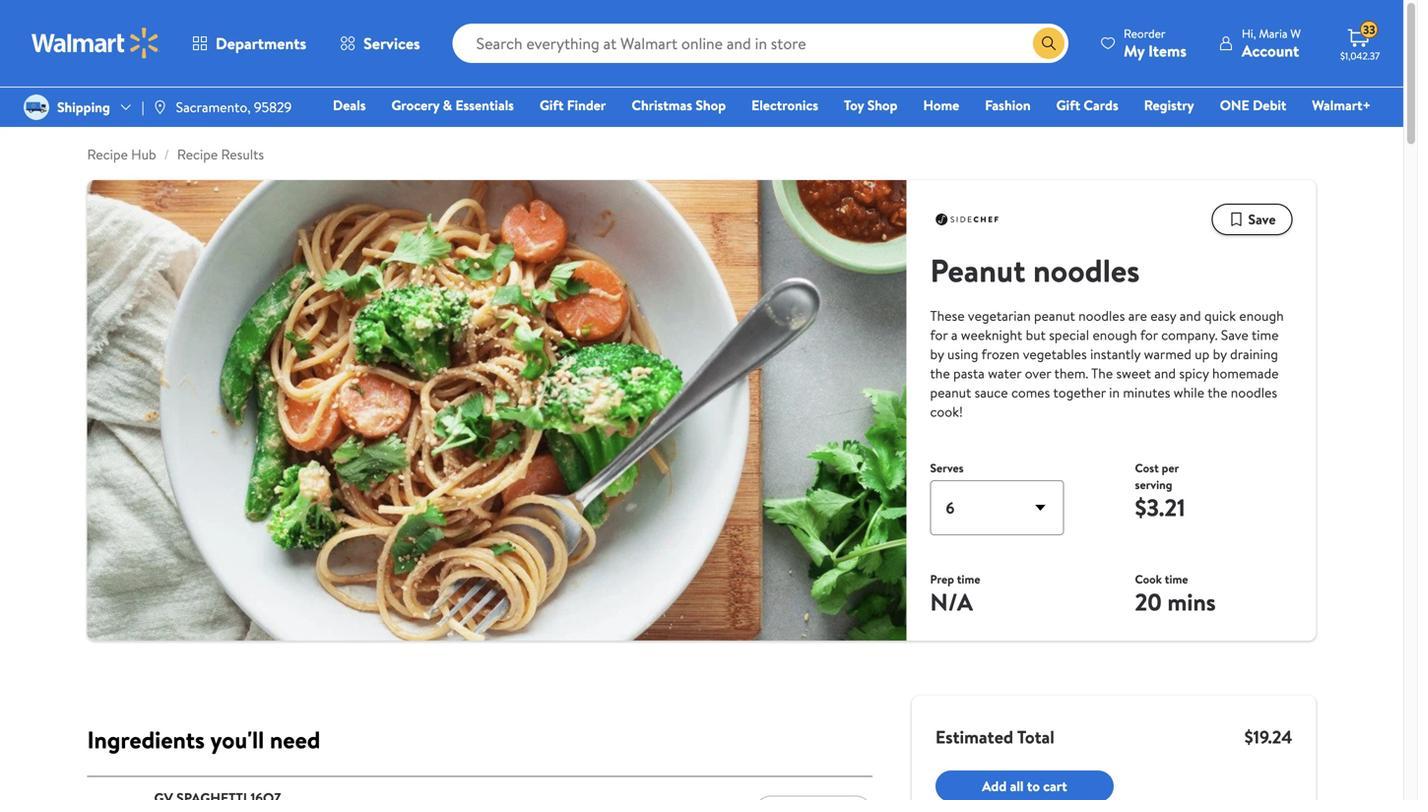 Task type: vqa. For each thing, say whether or not it's contained in the screenshot.
Essentials
yes



Task type: describe. For each thing, give the bounding box(es) containing it.
serves
[[930, 460, 964, 477]]

 image for shipping
[[24, 95, 49, 120]]

reorder
[[1124, 25, 1166, 42]]

20
[[1135, 586, 1162, 619]]

1 for from the left
[[930, 326, 948, 345]]

over
[[1025, 364, 1052, 383]]

peanut noodles
[[930, 249, 1140, 293]]

electronics
[[752, 96, 819, 115]]

maria
[[1259, 25, 1288, 42]]

company.
[[1162, 326, 1218, 345]]

0 vertical spatial peanut
[[1034, 306, 1076, 326]]

Search search field
[[453, 24, 1069, 63]]

$19.24
[[1245, 726, 1293, 750]]

in
[[1110, 383, 1120, 402]]

spicy
[[1180, 364, 1209, 383]]

christmas
[[632, 96, 693, 115]]

|
[[142, 97, 144, 117]]

mins
[[1168, 586, 1216, 619]]

shop for christmas shop
[[696, 96, 726, 115]]

2 for from the left
[[1141, 326, 1158, 345]]

departments button
[[175, 20, 323, 67]]

reorder my items
[[1124, 25, 1187, 62]]

but
[[1026, 326, 1046, 345]]

time for n/a
[[957, 571, 981, 588]]

 image for sacramento, 95829
[[152, 99, 168, 115]]

recipe results link
[[177, 145, 264, 164]]

0 horizontal spatial and
[[1155, 364, 1176, 383]]

account
[[1242, 40, 1300, 62]]

gift cards link
[[1048, 95, 1128, 116]]

items
[[1149, 40, 1187, 62]]

minutes
[[1123, 383, 1171, 402]]

0 vertical spatial noodles
[[1033, 249, 1140, 293]]

my
[[1124, 40, 1145, 62]]

grocery & essentials
[[392, 96, 514, 115]]

peanut
[[930, 249, 1026, 293]]

instantly
[[1091, 345, 1141, 364]]

n/a
[[930, 586, 973, 619]]

save inside button
[[1249, 210, 1276, 229]]

deals
[[333, 96, 366, 115]]

fashion
[[985, 96, 1031, 115]]

2 vertical spatial noodles
[[1231, 383, 1278, 402]]

gift finder
[[540, 96, 606, 115]]

sacramento, 95829
[[176, 97, 292, 117]]

the
[[1092, 364, 1113, 383]]

2 recipe from the left
[[177, 145, 218, 164]]

these vegetarian peanut noodles are easy and quick enough for a weeknight but special enough for company. save time by using frozen vegetables instantly warmed up by draining the pasta water over them. the sweet and spicy homemade peanut sauce comes together in minutes while the noodles cook!
[[930, 306, 1284, 422]]

need
[[270, 724, 320, 757]]

electronics link
[[743, 95, 828, 116]]

services
[[364, 33, 420, 54]]

deals link
[[324, 95, 375, 116]]

/
[[164, 145, 169, 164]]

warmed
[[1144, 345, 1192, 364]]

Walmart Site-Wide search field
[[453, 24, 1069, 63]]

0 horizontal spatial peanut
[[930, 383, 972, 402]]

to
[[1027, 777, 1040, 796]]

toy shop link
[[835, 95, 907, 116]]

logo image
[[930, 208, 1004, 231]]

comes
[[1012, 383, 1050, 402]]

registry link
[[1136, 95, 1204, 116]]

prep
[[930, 571, 954, 588]]

shipping
[[57, 97, 110, 117]]

toy
[[844, 96, 864, 115]]

homemade
[[1213, 364, 1279, 383]]

0 horizontal spatial the
[[930, 364, 950, 383]]

services button
[[323, 20, 437, 67]]

time for 20 mins
[[1165, 571, 1189, 588]]

christmas shop link
[[623, 95, 735, 116]]

cook time 20 mins
[[1135, 571, 1216, 619]]

weeknight
[[961, 326, 1023, 345]]

cook
[[1135, 571, 1162, 588]]

vegetables
[[1023, 345, 1087, 364]]

together
[[1054, 383, 1106, 402]]

prep time n/a
[[930, 571, 981, 619]]

add all to cart button
[[936, 771, 1114, 801]]

draining
[[1231, 345, 1279, 364]]

essentials
[[456, 96, 514, 115]]



Task type: locate. For each thing, give the bounding box(es) containing it.
you'll
[[210, 724, 264, 757]]

noodles down the draining
[[1231, 383, 1278, 402]]

$3.21
[[1135, 492, 1186, 525]]

1 vertical spatial peanut
[[930, 383, 972, 402]]

these
[[930, 306, 965, 326]]

time right cook
[[1165, 571, 1189, 588]]

by right "up"
[[1213, 345, 1227, 364]]

peanut
[[1034, 306, 1076, 326], [930, 383, 972, 402]]

95829
[[254, 97, 292, 117]]

sauce
[[975, 383, 1008, 402]]

quick
[[1205, 306, 1236, 326]]

cart
[[1044, 777, 1068, 796]]

0 horizontal spatial  image
[[24, 95, 49, 120]]

saved image
[[1229, 212, 1245, 228]]

1 horizontal spatial shop
[[868, 96, 898, 115]]

gift for gift cards
[[1057, 96, 1081, 115]]

1 horizontal spatial and
[[1180, 306, 1201, 326]]

time right prep
[[957, 571, 981, 588]]

gift finder link
[[531, 95, 615, 116]]

recipe right /
[[177, 145, 218, 164]]

for left a
[[930, 326, 948, 345]]

recipe
[[87, 145, 128, 164], [177, 145, 218, 164]]

1 horizontal spatial gift
[[1057, 96, 1081, 115]]

peanut noodles image
[[87, 180, 907, 641]]

sweet
[[1117, 364, 1151, 383]]

the
[[930, 364, 950, 383], [1208, 383, 1228, 402]]

0 horizontal spatial gift
[[540, 96, 564, 115]]

debit
[[1253, 96, 1287, 115]]

the right while
[[1208, 383, 1228, 402]]

1 shop from the left
[[696, 96, 726, 115]]

and left spicy
[[1155, 364, 1176, 383]]

walmart image
[[32, 28, 160, 59]]

1 by from the left
[[930, 345, 944, 364]]

1 vertical spatial save
[[1221, 326, 1249, 345]]

0 horizontal spatial enough
[[1093, 326, 1138, 345]]

0 horizontal spatial recipe
[[87, 145, 128, 164]]

2 by from the left
[[1213, 345, 1227, 364]]

using
[[948, 345, 979, 364]]

gift for gift finder
[[540, 96, 564, 115]]

them.
[[1055, 364, 1089, 383]]

for left "company."
[[1141, 326, 1158, 345]]

1 horizontal spatial for
[[1141, 326, 1158, 345]]

shop for toy shop
[[868, 96, 898, 115]]

frozen
[[982, 345, 1020, 364]]

shop right christmas
[[696, 96, 726, 115]]

noodles left are
[[1079, 306, 1125, 326]]

grocery & essentials link
[[383, 95, 523, 116]]

special
[[1049, 326, 1090, 345]]

cards
[[1084, 96, 1119, 115]]

gift cards
[[1057, 96, 1119, 115]]

1 horizontal spatial time
[[1165, 571, 1189, 588]]

pasta
[[954, 364, 985, 383]]

cost
[[1135, 460, 1159, 477]]

estimated
[[936, 726, 1014, 750]]

search icon image
[[1041, 35, 1057, 51]]

enough up the
[[1093, 326, 1138, 345]]

w
[[1291, 25, 1301, 42]]

and right easy
[[1180, 306, 1201, 326]]

33
[[1363, 21, 1376, 38]]

2 horizontal spatial time
[[1252, 326, 1279, 345]]

while
[[1174, 383, 1205, 402]]

ingredients you'll need
[[87, 724, 320, 757]]

$1,042.37
[[1341, 49, 1380, 63]]

time up homemade
[[1252, 326, 1279, 345]]

0 vertical spatial and
[[1180, 306, 1201, 326]]

 image left shipping
[[24, 95, 49, 120]]

0 horizontal spatial by
[[930, 345, 944, 364]]

peanut up vegetables
[[1034, 306, 1076, 326]]

vegetarian
[[968, 306, 1031, 326]]

up
[[1195, 345, 1210, 364]]

home
[[924, 96, 960, 115]]

one debit
[[1220, 96, 1287, 115]]

gift
[[540, 96, 564, 115], [1057, 96, 1081, 115]]

a
[[951, 326, 958, 345]]

recipe hub link
[[87, 145, 156, 164]]

by left using
[[930, 345, 944, 364]]

grocery
[[392, 96, 440, 115]]

1 gift from the left
[[540, 96, 564, 115]]

save
[[1249, 210, 1276, 229], [1221, 326, 1249, 345]]

1 horizontal spatial by
[[1213, 345, 1227, 364]]

0 vertical spatial save
[[1249, 210, 1276, 229]]

total
[[1017, 726, 1055, 750]]

recipe left hub
[[87, 145, 128, 164]]

walmart+
[[1313, 96, 1371, 115]]

one
[[1220, 96, 1250, 115]]

sacramento,
[[176, 97, 251, 117]]

1 horizontal spatial enough
[[1240, 306, 1284, 326]]

ingredients
[[87, 724, 205, 757]]

home link
[[915, 95, 969, 116]]

save button
[[1212, 204, 1293, 235]]

&
[[443, 96, 452, 115]]

one debit link
[[1211, 95, 1296, 116]]

registry
[[1144, 96, 1195, 115]]

0 horizontal spatial for
[[930, 326, 948, 345]]

fashion link
[[976, 95, 1040, 116]]

estimated total
[[936, 726, 1055, 750]]

noodles up special
[[1033, 249, 1140, 293]]

1 recipe from the left
[[87, 145, 128, 164]]

0 horizontal spatial time
[[957, 571, 981, 588]]

departments
[[216, 33, 306, 54]]

are
[[1129, 306, 1148, 326]]

save inside these vegetarian peanut noodles are easy and quick enough for a weeknight but special enough for company. save time by using frozen vegetables instantly warmed up by draining the pasta water over them. the sweet and spicy homemade peanut sauce comes together in minutes while the noodles cook!
[[1221, 326, 1249, 345]]

gift left finder
[[540, 96, 564, 115]]

christmas shop
[[632, 96, 726, 115]]

gift left cards
[[1057, 96, 1081, 115]]

per
[[1162, 460, 1179, 477]]

enough up the draining
[[1240, 306, 1284, 326]]

for
[[930, 326, 948, 345], [1141, 326, 1158, 345]]

hub
[[131, 145, 156, 164]]

peanut down using
[[930, 383, 972, 402]]

by
[[930, 345, 944, 364], [1213, 345, 1227, 364]]

easy
[[1151, 306, 1177, 326]]

walmart+ link
[[1304, 95, 1380, 116]]

2 gift from the left
[[1057, 96, 1081, 115]]

water
[[988, 364, 1022, 383]]

 image right |
[[152, 99, 168, 115]]

1 horizontal spatial recipe
[[177, 145, 218, 164]]

add
[[982, 777, 1007, 796]]

toy shop
[[844, 96, 898, 115]]

0 horizontal spatial shop
[[696, 96, 726, 115]]

time inside cook time 20 mins
[[1165, 571, 1189, 588]]

add all to cart
[[982, 777, 1068, 796]]

finder
[[567, 96, 606, 115]]

gift inside 'link'
[[1057, 96, 1081, 115]]

shop
[[696, 96, 726, 115], [868, 96, 898, 115]]

results
[[221, 145, 264, 164]]

1 horizontal spatial the
[[1208, 383, 1228, 402]]

recipe hub / recipe results
[[87, 145, 264, 164]]

time inside these vegetarian peanut noodles are easy and quick enough for a weeknight but special enough for company. save time by using frozen vegetables instantly warmed up by draining the pasta water over them. the sweet and spicy homemade peanut sauce comes together in minutes while the noodles cook!
[[1252, 326, 1279, 345]]

shop right the toy
[[868, 96, 898, 115]]

save right "up"
[[1221, 326, 1249, 345]]

1 horizontal spatial peanut
[[1034, 306, 1076, 326]]

 image
[[24, 95, 49, 120], [152, 99, 168, 115]]

noodles
[[1033, 249, 1140, 293], [1079, 306, 1125, 326], [1231, 383, 1278, 402]]

2 shop from the left
[[868, 96, 898, 115]]

1 horizontal spatial  image
[[152, 99, 168, 115]]

all
[[1010, 777, 1024, 796]]

1 vertical spatial noodles
[[1079, 306, 1125, 326]]

save right saved image
[[1249, 210, 1276, 229]]

time
[[1252, 326, 1279, 345], [957, 571, 981, 588], [1165, 571, 1189, 588]]

the left pasta
[[930, 364, 950, 383]]

1 vertical spatial and
[[1155, 364, 1176, 383]]

time inside prep time n/a
[[957, 571, 981, 588]]



